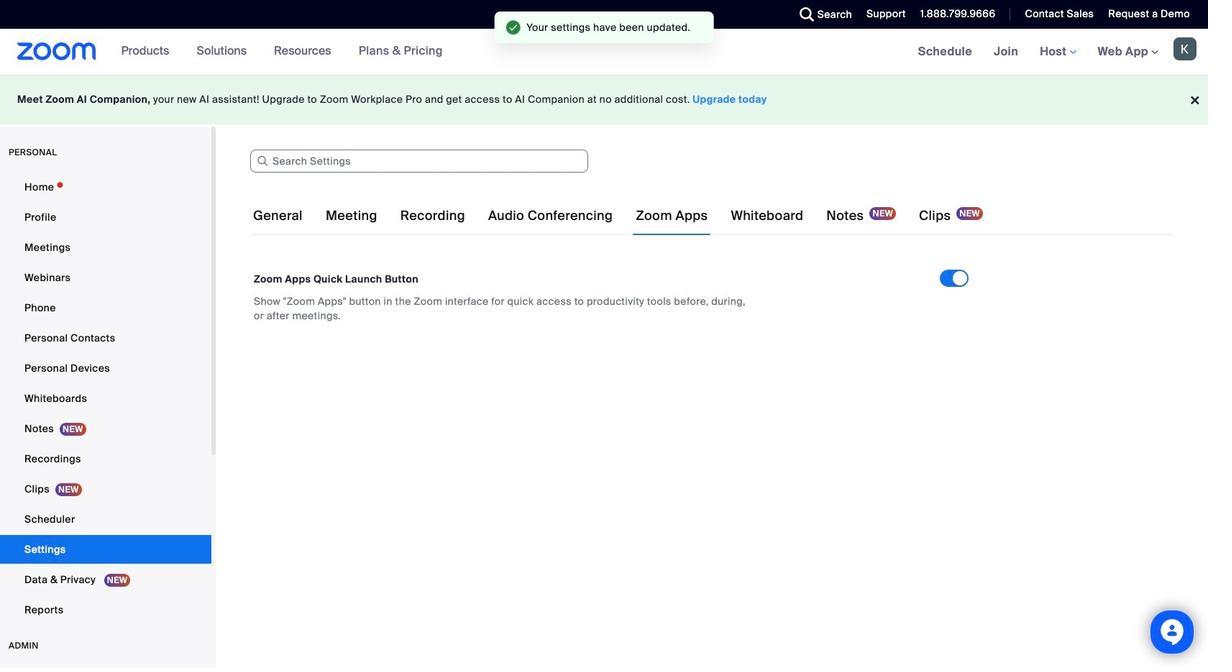 Task type: locate. For each thing, give the bounding box(es) containing it.
product information navigation
[[110, 29, 454, 75]]

banner
[[0, 29, 1208, 76]]

zoom logo image
[[17, 42, 96, 60]]

tabs of my account settings page tab list
[[250, 196, 986, 236]]

profile picture image
[[1174, 37, 1197, 60]]

footer
[[0, 75, 1208, 124]]

personal menu menu
[[0, 173, 211, 626]]



Task type: describe. For each thing, give the bounding box(es) containing it.
Search Settings text field
[[250, 150, 588, 173]]

meetings navigation
[[907, 29, 1208, 76]]

success image
[[506, 20, 521, 35]]



Task type: vqa. For each thing, say whether or not it's contained in the screenshot.
Products dropdown button
no



